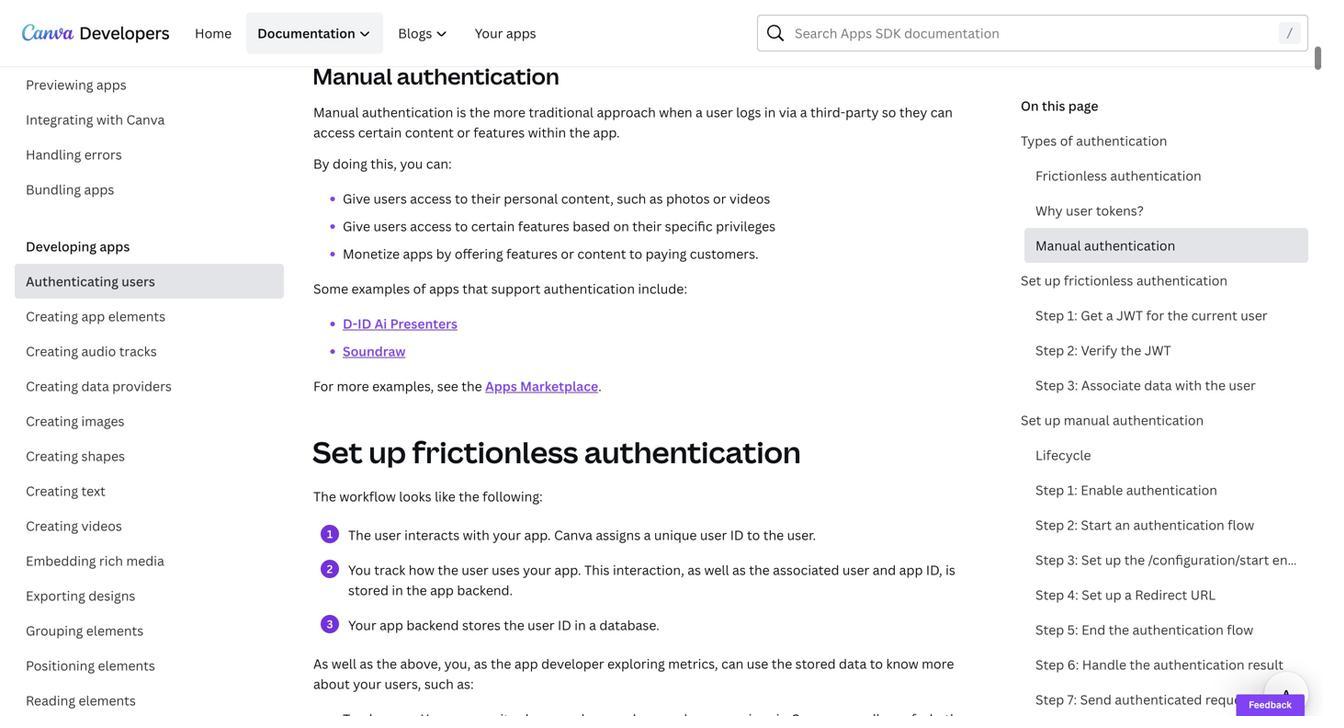 Task type: describe. For each thing, give the bounding box(es) containing it.
user inside manual authentication is the more traditional approach when a user logs in via a third-party so they can access certain content or features within the app.
[[706, 103, 733, 121]]

d-id ai presenters
[[343, 315, 458, 332]]

types
[[1021, 132, 1057, 149]]

reading elements link
[[15, 683, 284, 716]]

previewing apps
[[26, 76, 127, 93]]

app up creating audio tracks
[[81, 307, 105, 325]]

the left associated
[[749, 561, 770, 579]]

page
[[1069, 97, 1099, 114]]

why user tokens? link
[[1025, 193, 1309, 228]]

users for give users access to their personal content, such as photos or videos
[[374, 190, 407, 207]]

less
[[755, 0, 779, 11]]

so
[[882, 103, 897, 121]]

can inside manual authentication is the more traditional approach when a user logs in via a third-party so they can access certain content or features within the app.
[[931, 103, 953, 121]]

app. inside manual authentication is the more traditional approach when a user logs in via a third-party so they can access certain content or features within the app.
[[593, 124, 620, 141]]

soundraw
[[343, 342, 406, 360]]

app's
[[614, 0, 647, 11]]

users for give users access to certain features based on their specific privileges
[[374, 217, 407, 235]]

in inside manual authentication is the more traditional approach when a user logs in via a third-party so they can access certain content or features within the app.
[[765, 103, 776, 121]]

the right the stores
[[504, 616, 525, 634]]

step 1: get a jwt for the current user
[[1036, 307, 1268, 324]]

reading
[[26, 692, 75, 709]]

positioning elements link
[[15, 648, 284, 683]]

2 vertical spatial with
[[463, 526, 490, 544]]

the down "traditional"
[[570, 124, 590, 141]]

step for step 7: send authenticated requests
[[1036, 691, 1065, 708]]

authentication inside manual authentication is the more traditional approach when a user logs in via a third-party so they can access certain content or features within the app.
[[362, 103, 453, 121]]

canva developers logo image
[[22, 23, 169, 43]]

experiences
[[467, 0, 542, 11]]

in inside you track how the user uses your app. this interaction, as well as the associated user and app id, is stored in the app backend.
[[392, 581, 403, 599]]

1 vertical spatial videos
[[81, 517, 122, 535]]

1 horizontal spatial their
[[633, 217, 662, 235]]

or inside manual authentication is the more traditional approach when a user logs in via a third-party so they can access certain content or features within the app.
[[457, 124, 470, 141]]

more inside as well as the above, you, as the app developer exploring metrics, can use the stored data to know more about your users, such as:
[[922, 655, 954, 672]]

1 vertical spatial with
[[1176, 376, 1202, 394]]

manual authentication inside the manual authentication link
[[1036, 237, 1176, 254]]

the right end
[[1109, 621, 1130, 638]]

interaction,
[[613, 561, 685, 579]]

media
[[126, 552, 164, 569]]

users,
[[385, 675, 421, 693]]

0 vertical spatial if
[[415, 0, 424, 11]]

the right for on the top right of the page
[[1168, 307, 1189, 324]]

0 vertical spatial their
[[471, 190, 501, 207]]

on this page
[[1021, 97, 1099, 114]]

we've
[[313, 0, 351, 11]]

1 vertical spatial set up frictionless authentication
[[312, 432, 801, 472]]

creating data providers
[[26, 377, 172, 395]]

a left unique
[[644, 526, 651, 544]]

step 4: set up a redirect url
[[1036, 586, 1216, 603]]

workflow
[[339, 488, 396, 505]]

Search Apps SDK documentation text field
[[757, 15, 1309, 51]]

requests
[[1206, 691, 1260, 708]]

this,
[[371, 155, 397, 172]]

2 horizontal spatial or
[[713, 190, 727, 207]]

canva inside integrating with canva link
[[126, 111, 165, 128]]

for more examples, see the apps marketplace .
[[313, 377, 602, 395]]

set down start
[[1082, 551, 1102, 569]]

the for the workflow looks like the following:
[[313, 488, 336, 505]]

d-
[[343, 315, 358, 332]]

authentication down the manual authentication link
[[1137, 272, 1228, 289]]

7:
[[1068, 691, 1077, 708]]

redirect
[[1135, 586, 1188, 603]]

stored inside you track how the user uses your app. this interaction, as well as the associated user and app id, is stored in the app backend.
[[348, 581, 389, 599]]

a left "database." at bottom left
[[589, 616, 597, 634]]

0 horizontal spatial they're
[[325, 13, 369, 31]]

authentication up step 3: set up the /configuration/start endpoin
[[1134, 516, 1225, 534]]

6:
[[1068, 656, 1079, 673]]

you,
[[445, 655, 471, 672]]

reading elements
[[26, 692, 136, 709]]

access for give users access to their personal content, such as photos or videos
[[410, 190, 452, 207]]

integrating with canva link
[[15, 102, 284, 137]]

data inside "link"
[[81, 377, 109, 395]]

some
[[313, 280, 348, 297]]

authentication down monetize apps by offering features or content to paying customers.
[[544, 280, 635, 297]]

following:
[[483, 488, 543, 505]]

audio
[[81, 342, 116, 360]]

as right you, in the bottom left of the page
[[474, 655, 488, 672]]

0 vertical spatial videos
[[730, 190, 771, 207]]

manual inside manual authentication is the more traditional approach when a user logs in via a third-party so they can access certain content or features within the app.
[[313, 103, 359, 121]]

step for step 2: verify the jwt
[[1036, 341, 1065, 359]]

user inside 'we've seen that if a user experiences most of an app's features, they're less likely to abandon the flow than if they're required to authenticate up front.'
[[437, 0, 464, 11]]

1 horizontal spatial in
[[575, 616, 586, 634]]

creating videos link
[[15, 508, 284, 543]]

more inside manual authentication is the more traditional approach when a user logs in via a third-party so they can access certain content or features within the app.
[[493, 103, 526, 121]]

as:
[[457, 675, 474, 693]]

give for give users access to their personal content, such as photos or videos
[[343, 190, 370, 207]]

is inside you track how the user uses your app. this interaction, as well as the associated user and app id, is stored in the app backend.
[[946, 561, 956, 579]]

your inside as well as the above, you, as the app developer exploring metrics, can use the stored data to know more about your users, such as:
[[353, 675, 382, 693]]

0 horizontal spatial frictionless
[[412, 432, 578, 472]]

your apps link
[[464, 12, 548, 54]]

apps for previewing
[[96, 76, 127, 93]]

1 horizontal spatial or
[[561, 245, 574, 262]]

blogs button
[[387, 12, 460, 54]]

user left and
[[843, 561, 870, 579]]

can inside as well as the above, you, as the app developer exploring metrics, can use the stored data to know more about your users, such as:
[[722, 655, 744, 672]]

3: for associate
[[1068, 376, 1079, 394]]

up inside set up frictionless authentication link
[[1045, 272, 1061, 289]]

see
[[437, 377, 459, 395]]

verify
[[1081, 341, 1118, 359]]

as well as the above, you, as the app developer exploring metrics, can use the stored data to know more about your users, such as:
[[313, 655, 954, 693]]

1 horizontal spatial that
[[463, 280, 488, 297]]

send
[[1081, 691, 1112, 708]]

1 horizontal spatial certain
[[471, 217, 515, 235]]

integrating
[[26, 111, 93, 128]]

the up users,
[[377, 655, 397, 672]]

an inside 'we've seen that if a user experiences most of an app's features, they're less likely to abandon the flow than if they're required to authenticate up front.'
[[596, 0, 611, 11]]

metrics,
[[668, 655, 718, 672]]

exporting designs
[[26, 587, 135, 604]]

grouping elements link
[[15, 613, 284, 648]]

1 horizontal spatial your
[[493, 526, 521, 544]]

images
[[81, 412, 125, 430]]

2: for start
[[1068, 516, 1078, 534]]

a inside step 1: get a jwt for the current user link
[[1107, 307, 1114, 324]]

stores
[[462, 616, 501, 634]]

use
[[747, 655, 769, 672]]

app inside as well as the above, you, as the app developer exploring metrics, can use the stored data to know more about your users, such as:
[[515, 655, 538, 672]]

stored inside as well as the above, you, as the app developer exploring metrics, can use the stored data to know more about your users, such as:
[[796, 655, 836, 672]]

embedding rich media
[[26, 552, 164, 569]]

set right 4:
[[1082, 586, 1103, 603]]

that inside 'we've seen that if a user experiences most of an app's features, they're less likely to abandon the flow than if they're required to authenticate up front.'
[[386, 0, 412, 11]]

documentation
[[257, 24, 356, 42]]

why user tokens?
[[1036, 202, 1144, 219]]

user inside why user tokens? link
[[1066, 202, 1093, 219]]

authentication up unique
[[585, 432, 801, 472]]

content inside manual authentication is the more traditional approach when a user logs in via a third-party so they can access certain content or features within the app.
[[405, 124, 454, 141]]

up inside 'step 3: set up the /configuration/start endpoin' link
[[1106, 551, 1122, 569]]

authentication up step 7: send authenticated requests link
[[1154, 656, 1245, 673]]

step 4: set up a redirect url link
[[1025, 577, 1309, 612]]

access inside manual authentication is the more traditional approach when a user logs in via a third-party so they can access certain content or features within the app.
[[313, 124, 355, 141]]

2 vertical spatial features
[[506, 245, 558, 262]]

3: for set
[[1068, 551, 1079, 569]]

your apps
[[475, 24, 537, 42]]

when
[[659, 103, 693, 121]]

apps for bundling
[[84, 181, 114, 198]]

is inside manual authentication is the more traditional approach when a user logs in via a third-party so they can access certain content or features within the app.
[[457, 103, 466, 121]]

why
[[1036, 202, 1063, 219]]

uses
[[492, 561, 520, 579]]

0 vertical spatial manual
[[313, 61, 392, 91]]

database.
[[600, 616, 660, 634]]

2 vertical spatial manual
[[1036, 237, 1082, 254]]

flow for step 2: start an authentication flow
[[1228, 516, 1255, 534]]

likely
[[782, 0, 814, 11]]

the right use
[[772, 655, 793, 672]]

get
[[1081, 307, 1103, 324]]

set down why
[[1021, 272, 1042, 289]]

1: for enable
[[1068, 481, 1078, 499]]

creating for creating text
[[26, 482, 78, 500]]

step 2: verify the jwt
[[1036, 341, 1172, 359]]

backend
[[407, 616, 459, 634]]

to inside as well as the above, you, as the app developer exploring metrics, can use the stored data to know more about your users, such as:
[[870, 655, 883, 672]]

0 horizontal spatial if
[[313, 13, 322, 31]]

the left "traditional"
[[470, 103, 490, 121]]

abandon
[[833, 0, 888, 11]]

user inside step 3: associate data with the user link
[[1229, 376, 1256, 394]]

authentication down tokens?
[[1085, 237, 1176, 254]]

the down your app backend stores the user id in a database. on the left bottom of page
[[491, 655, 511, 672]]

up inside 'we've seen that if a user experiences most of an app's features, they're less likely to abandon the flow than if they're required to authenticate up front.'
[[527, 13, 543, 31]]

on this page heading
[[1010, 96, 1309, 116]]

0 horizontal spatial id
[[358, 315, 372, 332]]

step for step 6: handle the authentication result
[[1036, 656, 1065, 673]]

0 vertical spatial they're
[[708, 0, 752, 11]]

url
[[1191, 586, 1216, 603]]

the right how
[[438, 561, 459, 579]]

creating for creating images
[[26, 412, 78, 430]]

bundling apps
[[26, 181, 114, 198]]

apps for monetize
[[403, 245, 433, 262]]

authentication down step 4: set up a redirect url link
[[1133, 621, 1224, 638]]

unique
[[654, 526, 697, 544]]

1: for get
[[1068, 307, 1078, 324]]

the right like
[[459, 488, 480, 505]]

a right when on the top of page
[[696, 103, 703, 121]]

the left user.
[[764, 526, 784, 544]]

authenticated
[[1115, 691, 1203, 708]]

elements up tracks
[[108, 307, 166, 325]]

step 1: enable authentication link
[[1025, 472, 1309, 507]]

a inside 'we've seen that if a user experiences most of an app's features, they're less likely to abandon the flow than if they're required to authenticate up front.'
[[427, 0, 434, 11]]

creating text
[[26, 482, 106, 500]]

1 vertical spatial features
[[518, 217, 570, 235]]

lifecycle
[[1036, 446, 1092, 464]]

this
[[1042, 97, 1066, 114]]

apps down the 'by'
[[429, 280, 459, 297]]

marketplace
[[520, 377, 599, 395]]

authenticating users link
[[15, 264, 284, 299]]

give for give users access to certain features based on their specific privileges
[[343, 217, 370, 235]]

app down how
[[430, 581, 454, 599]]

the right "see"
[[462, 377, 482, 395]]

handling errors
[[26, 146, 122, 163]]

1 vertical spatial canva
[[554, 526, 593, 544]]

the user interacts with your app. canva assigns a unique user id to the user.
[[348, 526, 816, 544]]

bundling
[[26, 181, 81, 198]]

step 3: set up the /configuration/start endpoin
[[1036, 551, 1324, 569]]

step for step 5: end the authentication flow
[[1036, 621, 1065, 638]]

content,
[[561, 190, 614, 207]]

flow for step 5: end the authentication flow
[[1227, 621, 1254, 638]]

.
[[599, 377, 602, 395]]

how
[[409, 561, 435, 579]]

blogs
[[398, 24, 432, 42]]

your for your app backend stores the user id in a database.
[[348, 616, 377, 634]]

party
[[846, 103, 879, 121]]

you track how the user uses your app. this interaction, as well as the associated user and app id, is stored in the app backend.
[[348, 561, 956, 599]]

traditional
[[529, 103, 594, 121]]

by
[[436, 245, 452, 262]]

well inside you track how the user uses your app. this interaction, as well as the associated user and app id, is stored in the app backend.
[[705, 561, 730, 579]]

creating text link
[[15, 473, 284, 508]]

0 horizontal spatial app.
[[524, 526, 551, 544]]



Task type: vqa. For each thing, say whether or not it's contained in the screenshot.
Step related to Step 4: Set up a Redirect URL
yes



Task type: locate. For each thing, give the bounding box(es) containing it.
authentication up you
[[362, 103, 453, 121]]

they're down we've
[[325, 13, 369, 31]]

user down current
[[1229, 376, 1256, 394]]

2 vertical spatial id
[[558, 616, 572, 634]]

manual down documentation popup button
[[313, 61, 392, 91]]

well right as on the left of the page
[[332, 655, 357, 672]]

2 horizontal spatial in
[[765, 103, 776, 121]]

certain up 'offering'
[[471, 217, 515, 235]]

creating images
[[26, 412, 125, 430]]

or down give users access to certain features based on their specific privileges
[[561, 245, 574, 262]]

creating inside creating shapes link
[[26, 447, 78, 465]]

0 vertical spatial well
[[705, 561, 730, 579]]

0 vertical spatial your
[[493, 526, 521, 544]]

0 horizontal spatial more
[[337, 377, 369, 395]]

1 vertical spatial 3:
[[1068, 551, 1079, 569]]

a
[[427, 0, 434, 11], [696, 103, 703, 121], [800, 103, 808, 121], [1107, 307, 1114, 324], [644, 526, 651, 544], [1125, 586, 1132, 603], [589, 616, 597, 634]]

required
[[372, 13, 425, 31]]

authentication inside "link"
[[1111, 167, 1202, 184]]

as
[[650, 190, 663, 207], [688, 561, 701, 579], [733, 561, 746, 579], [360, 655, 373, 672], [474, 655, 488, 672]]

id left ai
[[358, 315, 372, 332]]

positioning
[[26, 657, 95, 674]]

user up authenticate
[[437, 0, 464, 11]]

your for your apps
[[475, 24, 503, 42]]

0 vertical spatial jwt
[[1117, 307, 1144, 324]]

apps up integrating with canva
[[96, 76, 127, 93]]

such left as:
[[425, 675, 454, 693]]

as left associated
[[733, 561, 746, 579]]

offering
[[455, 245, 503, 262]]

2 vertical spatial of
[[413, 280, 426, 297]]

the right the verify
[[1121, 341, 1142, 359]]

a right the "get"
[[1107, 307, 1114, 324]]

0 horizontal spatial an
[[596, 0, 611, 11]]

creating up "creating shapes"
[[26, 412, 78, 430]]

apps for developing
[[100, 238, 130, 255]]

2 horizontal spatial more
[[922, 655, 954, 672]]

up down why
[[1045, 272, 1061, 289]]

step inside the step 2: verify the jwt link
[[1036, 341, 1065, 359]]

step 2: verify the jwt link
[[1025, 333, 1309, 368]]

frictionless up following:
[[412, 432, 578, 472]]

step 3: set up the /configuration/start endpoin link
[[1025, 542, 1324, 577]]

5 creating from the top
[[26, 447, 78, 465]]

0 horizontal spatial is
[[457, 103, 466, 121]]

0 horizontal spatial their
[[471, 190, 501, 207]]

users down this,
[[374, 190, 407, 207]]

monetize apps by offering features or content to paying customers.
[[343, 245, 759, 262]]

your inside you track how the user uses your app. this interaction, as well as the associated user and app id, is stored in the app backend.
[[523, 561, 552, 579]]

0 horizontal spatial canva
[[126, 111, 165, 128]]

creating inside creating text link
[[26, 482, 78, 500]]

2: for verify
[[1068, 341, 1078, 359]]

0 vertical spatial give
[[343, 190, 370, 207]]

creating audio tracks
[[26, 342, 157, 360]]

creating inside creating app elements link
[[26, 307, 78, 325]]

5:
[[1068, 621, 1079, 638]]

step for step 3: associate data with the user
[[1036, 376, 1065, 394]]

associate
[[1082, 376, 1142, 394]]

exporting
[[26, 587, 85, 604]]

up up workflow on the left of page
[[369, 432, 406, 472]]

authentication down "types of authentication" link
[[1111, 167, 1202, 184]]

2 horizontal spatial id
[[730, 526, 744, 544]]

elements for positioning elements
[[98, 657, 155, 674]]

1 vertical spatial users
[[374, 217, 407, 235]]

bundling apps link
[[15, 172, 284, 207]]

2 vertical spatial in
[[575, 616, 586, 634]]

handle
[[1083, 656, 1127, 673]]

3 creating from the top
[[26, 377, 78, 395]]

users for authenticating users
[[122, 273, 155, 290]]

0 horizontal spatial your
[[348, 616, 377, 634]]

personal
[[504, 190, 558, 207]]

errors
[[84, 146, 122, 163]]

creating for creating data providers
[[26, 377, 78, 395]]

know
[[887, 655, 919, 672]]

4:
[[1068, 586, 1079, 603]]

id up developer
[[558, 616, 572, 634]]

1 vertical spatial more
[[337, 377, 369, 395]]

step inside step 1: enable authentication link
[[1036, 481, 1065, 499]]

the for the user interacts with your app. canva assigns a unique user id to the user.
[[348, 526, 371, 544]]

and
[[873, 561, 896, 579]]

jwt down for on the top right of the page
[[1145, 341, 1172, 359]]

your right uses at the bottom left of the page
[[523, 561, 552, 579]]

elements for reading elements
[[79, 692, 136, 709]]

creating audio tracks link
[[15, 334, 284, 369]]

1 horizontal spatial is
[[946, 561, 956, 579]]

1 horizontal spatial of
[[580, 0, 592, 11]]

the down how
[[406, 581, 427, 599]]

as left photos
[[650, 190, 663, 207]]

content down based
[[578, 245, 626, 262]]

creating inside creating videos link
[[26, 517, 78, 535]]

step up step 4: set up a redirect url on the bottom right of page
[[1036, 551, 1065, 569]]

authentication up frictionless authentication
[[1077, 132, 1168, 149]]

1 vertical spatial 1:
[[1068, 481, 1078, 499]]

creating for creating shapes
[[26, 447, 78, 465]]

text
[[81, 482, 106, 500]]

features up monetize apps by offering features or content to paying customers.
[[518, 217, 570, 235]]

previewing apps link
[[15, 67, 284, 102]]

the
[[313, 488, 336, 505], [348, 526, 371, 544]]

1 horizontal spatial can
[[931, 103, 953, 121]]

1 vertical spatial their
[[633, 217, 662, 235]]

tokens?
[[1096, 202, 1144, 219]]

2:
[[1068, 341, 1078, 359], [1068, 516, 1078, 534]]

the up step 4: set up a redirect url on the bottom right of page
[[1125, 551, 1145, 569]]

0 vertical spatial the
[[313, 488, 336, 505]]

or left within
[[457, 124, 470, 141]]

creating for creating videos
[[26, 517, 78, 535]]

with right 'interacts'
[[463, 526, 490, 544]]

jwt for a
[[1117, 307, 1144, 324]]

0 vertical spatial 3:
[[1068, 376, 1079, 394]]

creating for creating app elements
[[26, 307, 78, 325]]

logs
[[736, 103, 762, 121]]

0 vertical spatial is
[[457, 103, 466, 121]]

home link
[[184, 12, 243, 54]]

elements inside "link"
[[79, 692, 136, 709]]

creating shapes
[[26, 447, 125, 465]]

0 horizontal spatial jwt
[[1117, 307, 1144, 324]]

the left workflow on the left of page
[[313, 488, 336, 505]]

set up manual authentication
[[1021, 411, 1204, 429]]

a up blogs popup button
[[427, 0, 434, 11]]

2 horizontal spatial data
[[1145, 376, 1172, 394]]

1 vertical spatial an
[[1116, 516, 1131, 534]]

1 horizontal spatial your
[[475, 24, 503, 42]]

step left 5:
[[1036, 621, 1065, 638]]

1 horizontal spatial well
[[705, 561, 730, 579]]

a left redirect
[[1125, 586, 1132, 603]]

1 horizontal spatial manual authentication
[[1036, 237, 1176, 254]]

1 vertical spatial app.
[[524, 526, 551, 544]]

1 creating from the top
[[26, 307, 78, 325]]

0 vertical spatial an
[[596, 0, 611, 11]]

app.
[[593, 124, 620, 141], [524, 526, 551, 544], [555, 561, 581, 579]]

1 vertical spatial that
[[463, 280, 488, 297]]

apps down errors
[[84, 181, 114, 198]]

1 vertical spatial flow
[[1228, 516, 1255, 534]]

2 3: from the top
[[1068, 551, 1079, 569]]

app down your app backend stores the user id in a database. on the left bottom of page
[[515, 655, 538, 672]]

give down doing
[[343, 190, 370, 207]]

authentication down lifecycle link
[[1127, 481, 1218, 499]]

app left id, on the bottom right of the page
[[900, 561, 923, 579]]

step 7: send authenticated requests
[[1036, 691, 1260, 708]]

end
[[1082, 621, 1106, 638]]

6 creating from the top
[[26, 482, 78, 500]]

2 give from the top
[[343, 217, 370, 235]]

embedding rich media link
[[15, 543, 284, 578]]

1 3: from the top
[[1068, 376, 1079, 394]]

elements down designs
[[86, 622, 144, 639]]

as right as on the left of the page
[[360, 655, 373, 672]]

user
[[437, 0, 464, 11], [706, 103, 733, 121], [1066, 202, 1093, 219], [1241, 307, 1268, 324], [1229, 376, 1256, 394], [374, 526, 401, 544], [700, 526, 727, 544], [462, 561, 489, 579], [843, 561, 870, 579], [528, 616, 555, 634]]

1 2: from the top
[[1068, 341, 1078, 359]]

apps for your
[[506, 24, 537, 42]]

interacts
[[405, 526, 460, 544]]

step inside step 1: get a jwt for the current user link
[[1036, 307, 1065, 324]]

/
[[1287, 25, 1294, 40]]

0 vertical spatial manual authentication
[[313, 61, 560, 91]]

ai
[[375, 315, 387, 332]]

a inside step 4: set up a redirect url link
[[1125, 586, 1132, 603]]

step 2: start an authentication flow link
[[1025, 507, 1309, 542]]

step 6: handle the authentication result link
[[1025, 647, 1309, 682]]

elements down positioning elements
[[79, 692, 136, 709]]

1 horizontal spatial app.
[[555, 561, 581, 579]]

that down 'offering'
[[463, 280, 488, 297]]

user right unique
[[700, 526, 727, 544]]

0 vertical spatial access
[[313, 124, 355, 141]]

set up manual authentication link
[[1010, 403, 1309, 438]]

can right they
[[931, 103, 953, 121]]

exploring
[[608, 655, 665, 672]]

1 vertical spatial if
[[313, 13, 322, 31]]

1 horizontal spatial the
[[348, 526, 371, 544]]

7 step from the top
[[1036, 586, 1065, 603]]

1 horizontal spatial an
[[1116, 516, 1131, 534]]

0 vertical spatial with
[[96, 111, 123, 128]]

0 vertical spatial 2:
[[1068, 341, 1078, 359]]

1 vertical spatial your
[[348, 616, 377, 634]]

3: up manual
[[1068, 376, 1079, 394]]

4 step from the top
[[1036, 481, 1065, 499]]

1 horizontal spatial content
[[578, 245, 626, 262]]

authentication inside "link"
[[1113, 411, 1204, 429]]

in up developer
[[575, 616, 586, 634]]

0 vertical spatial such
[[617, 190, 647, 207]]

3:
[[1068, 376, 1079, 394], [1068, 551, 1079, 569]]

0 horizontal spatial can
[[722, 655, 744, 672]]

step inside step 3: associate data with the user link
[[1036, 376, 1065, 394]]

user up track
[[374, 526, 401, 544]]

1 vertical spatial id
[[730, 526, 744, 544]]

apps up authenticating users
[[100, 238, 130, 255]]

monetize
[[343, 245, 400, 262]]

access for give users access to certain features based on their specific privileges
[[410, 217, 452, 235]]

1 vertical spatial certain
[[471, 217, 515, 235]]

step inside 'step 3: set up the /configuration/start endpoin' link
[[1036, 551, 1065, 569]]

an left app's
[[596, 0, 611, 11]]

2 step from the top
[[1036, 341, 1065, 359]]

step 1: get a jwt for the current user link
[[1025, 298, 1309, 333]]

the inside 'we've seen that if a user experiences most of an app's features, they're less likely to abandon the flow than if they're required to authenticate up front.'
[[891, 0, 912, 11]]

2 vertical spatial flow
[[1227, 621, 1254, 638]]

9 step from the top
[[1036, 656, 1065, 673]]

creating inside creating audio tracks link
[[26, 342, 78, 360]]

is right id, on the bottom right of the page
[[946, 561, 956, 579]]

app left backend
[[380, 616, 403, 634]]

2 creating from the top
[[26, 342, 78, 360]]

give
[[343, 190, 370, 207], [343, 217, 370, 235]]

home
[[195, 24, 232, 42]]

1: left enable
[[1068, 481, 1078, 499]]

0 vertical spatial canva
[[126, 111, 165, 128]]

1 horizontal spatial such
[[617, 190, 647, 207]]

step for step 1: get a jwt for the current user
[[1036, 307, 1065, 324]]

developer
[[541, 655, 604, 672]]

2 vertical spatial users
[[122, 273, 155, 290]]

step 1: enable authentication
[[1036, 481, 1218, 499]]

by doing this, you can:
[[313, 155, 452, 172]]

0 vertical spatial of
[[580, 0, 592, 11]]

give users access to certain features based on their specific privileges
[[343, 217, 776, 235]]

jwt for the
[[1145, 341, 1172, 359]]

such inside as well as the above, you, as the app developer exploring metrics, can use the stored data to know more about your users, such as:
[[425, 675, 454, 693]]

creating inside creating images link
[[26, 412, 78, 430]]

0 vertical spatial can
[[931, 103, 953, 121]]

2 2: from the top
[[1068, 516, 1078, 534]]

user up developer
[[528, 616, 555, 634]]

their
[[471, 190, 501, 207], [633, 217, 662, 235]]

access up the 'by'
[[410, 217, 452, 235]]

creating for creating audio tracks
[[26, 342, 78, 360]]

0 vertical spatial your
[[475, 24, 503, 42]]

step for step 4: set up a redirect url
[[1036, 586, 1065, 603]]

that up required
[[386, 0, 412, 11]]

well inside as well as the above, you, as the app developer exploring metrics, can use the stored data to know more about your users, such as:
[[332, 655, 357, 672]]

endpoin
[[1273, 551, 1324, 569]]

step 2: start an authentication flow
[[1036, 516, 1255, 534]]

1 vertical spatial your
[[523, 561, 552, 579]]

0 vertical spatial more
[[493, 103, 526, 121]]

2 horizontal spatial with
[[1176, 376, 1202, 394]]

1 horizontal spatial stored
[[796, 655, 836, 672]]

of up presenters
[[413, 280, 426, 297]]

up inside the set up manual authentication "link"
[[1045, 411, 1061, 429]]

0 vertical spatial frictionless
[[1064, 272, 1134, 289]]

the right abandon
[[891, 0, 912, 11]]

features inside manual authentication is the more traditional approach when a user logs in via a third-party so they can access certain content or features within the app.
[[474, 124, 525, 141]]

set inside "link"
[[1021, 411, 1042, 429]]

step for step 3: set up the /configuration/start endpoin
[[1036, 551, 1065, 569]]

0 horizontal spatial your
[[353, 675, 382, 693]]

elements for grouping elements
[[86, 622, 144, 639]]

authentication down step 3: associate data with the user link on the bottom of page
[[1113, 411, 1204, 429]]

0 horizontal spatial set up frictionless authentication
[[312, 432, 801, 472]]

7 creating from the top
[[26, 517, 78, 535]]

step left start
[[1036, 516, 1065, 534]]

0 vertical spatial certain
[[358, 124, 402, 141]]

most
[[545, 0, 576, 11]]

0 vertical spatial users
[[374, 190, 407, 207]]

2: left start
[[1068, 516, 1078, 534]]

as down unique
[[688, 561, 701, 579]]

app. down approach
[[593, 124, 620, 141]]

third-
[[811, 103, 846, 121]]

step for step 2: start an authentication flow
[[1036, 516, 1065, 534]]

app. left this
[[555, 561, 581, 579]]

1 step from the top
[[1036, 307, 1065, 324]]

1 give from the top
[[343, 190, 370, 207]]

data up the set up manual authentication "link" on the right bottom of page
[[1145, 376, 1172, 394]]

app. down following:
[[524, 526, 551, 544]]

looks
[[399, 488, 432, 505]]

1 vertical spatial they're
[[325, 13, 369, 31]]

0 vertical spatial content
[[405, 124, 454, 141]]

4 creating from the top
[[26, 412, 78, 430]]

1 vertical spatial manual
[[313, 103, 359, 121]]

of inside 'we've seen that if a user experiences most of an app's features, they're less likely to abandon the flow than if they're required to authenticate up front.'
[[580, 0, 592, 11]]

grouping
[[26, 622, 83, 639]]

1 1: from the top
[[1068, 307, 1078, 324]]

0 vertical spatial features
[[474, 124, 525, 141]]

id right unique
[[730, 526, 744, 544]]

creating app elements link
[[15, 299, 284, 334]]

user left logs
[[706, 103, 733, 121]]

step
[[1036, 307, 1065, 324], [1036, 341, 1065, 359], [1036, 376, 1065, 394], [1036, 481, 1065, 499], [1036, 516, 1065, 534], [1036, 551, 1065, 569], [1036, 586, 1065, 603], [1036, 621, 1065, 638], [1036, 656, 1065, 673], [1036, 691, 1065, 708]]

10 step from the top
[[1036, 691, 1065, 708]]

apps left the 'by'
[[403, 245, 433, 262]]

up
[[527, 13, 543, 31], [1045, 272, 1061, 289], [1045, 411, 1061, 429], [369, 432, 406, 472], [1106, 551, 1122, 569], [1106, 586, 1122, 603]]

step inside step 7: send authenticated requests link
[[1036, 691, 1065, 708]]

you
[[400, 155, 423, 172]]

6 step from the top
[[1036, 551, 1065, 569]]

app. inside you track how the user uses your app. this interaction, as well as the associated user and app id, is stored in the app backend.
[[555, 561, 581, 579]]

privileges
[[716, 217, 776, 235]]

data inside as well as the above, you, as the app developer exploring metrics, can use the stored data to know more about your users, such as:
[[839, 655, 867, 672]]

flow inside 'we've seen that if a user experiences most of an app's features, they're less likely to abandon the flow than if they're required to authenticate up front.'
[[915, 0, 942, 11]]

exporting designs link
[[15, 578, 284, 613]]

stored
[[348, 581, 389, 599], [796, 655, 836, 672]]

creating data providers link
[[15, 369, 284, 404]]

features left within
[[474, 124, 525, 141]]

0 horizontal spatial certain
[[358, 124, 402, 141]]

step for step 1: enable authentication
[[1036, 481, 1065, 499]]

0 horizontal spatial well
[[332, 655, 357, 672]]

certain inside manual authentication is the more traditional approach when a user logs in via a third-party so they can access certain content or features within the app.
[[358, 124, 402, 141]]

in down track
[[392, 581, 403, 599]]

app
[[81, 307, 105, 325], [900, 561, 923, 579], [430, 581, 454, 599], [380, 616, 403, 634], [515, 655, 538, 672]]

stored right use
[[796, 655, 836, 672]]

user inside step 1: get a jwt for the current user link
[[1241, 307, 1268, 324]]

user up backend.
[[462, 561, 489, 579]]

1 vertical spatial access
[[410, 190, 452, 207]]

a right via
[[800, 103, 808, 121]]

up up step 4: set up a redirect url on the bottom right of page
[[1106, 551, 1122, 569]]

5 step from the top
[[1036, 516, 1065, 534]]

up inside step 4: set up a redirect url link
[[1106, 586, 1122, 603]]

include:
[[638, 280, 688, 297]]

0 horizontal spatial in
[[392, 581, 403, 599]]

creating inside creating data providers "link"
[[26, 377, 78, 395]]

2 1: from the top
[[1068, 481, 1078, 499]]

1 vertical spatial well
[[332, 655, 357, 672]]

step left 4:
[[1036, 586, 1065, 603]]

1 horizontal spatial id
[[558, 616, 572, 634]]

handling errors link
[[15, 137, 284, 172]]

users up creating app elements link at the left of page
[[122, 273, 155, 290]]

step inside step 4: set up a redirect url link
[[1036, 586, 1065, 603]]

authentication down your apps
[[397, 61, 560, 91]]

step inside step 2: start an authentication flow link
[[1036, 516, 1065, 534]]

lifecycle link
[[1025, 438, 1309, 472]]

1 horizontal spatial canva
[[554, 526, 593, 544]]

their right the on
[[633, 217, 662, 235]]

1 horizontal spatial set up frictionless authentication
[[1021, 272, 1228, 289]]

0 horizontal spatial videos
[[81, 517, 122, 535]]

manual up doing
[[313, 103, 359, 121]]

1 vertical spatial the
[[348, 526, 371, 544]]

manual authentication link
[[1025, 228, 1309, 263]]

2 horizontal spatial your
[[523, 561, 552, 579]]

within
[[528, 124, 566, 141]]

1 horizontal spatial more
[[493, 103, 526, 121]]

1 horizontal spatial data
[[839, 655, 867, 672]]

set up workflow on the left of page
[[312, 432, 363, 472]]

assigns
[[596, 526, 641, 544]]

your down experiences
[[475, 24, 503, 42]]

2 horizontal spatial of
[[1060, 132, 1073, 149]]

they're left less in the right of the page
[[708, 0, 752, 11]]

step inside step 5: end the authentication flow link
[[1036, 621, 1065, 638]]

step inside step 6: handle the authentication result link
[[1036, 656, 1065, 673]]

0 vertical spatial set up frictionless authentication
[[1021, 272, 1228, 289]]

0 horizontal spatial or
[[457, 124, 470, 141]]

3 step from the top
[[1036, 376, 1065, 394]]

enable
[[1081, 481, 1124, 499]]

the down step 5: end the authentication flow
[[1130, 656, 1151, 673]]

0 horizontal spatial with
[[96, 111, 123, 128]]

track
[[374, 561, 406, 579]]

8 step from the top
[[1036, 621, 1065, 638]]

the down the step 2: verify the jwt link
[[1206, 376, 1226, 394]]

0 vertical spatial or
[[457, 124, 470, 141]]

such
[[617, 190, 647, 207], [425, 675, 454, 693]]

2 vertical spatial your
[[353, 675, 382, 693]]



